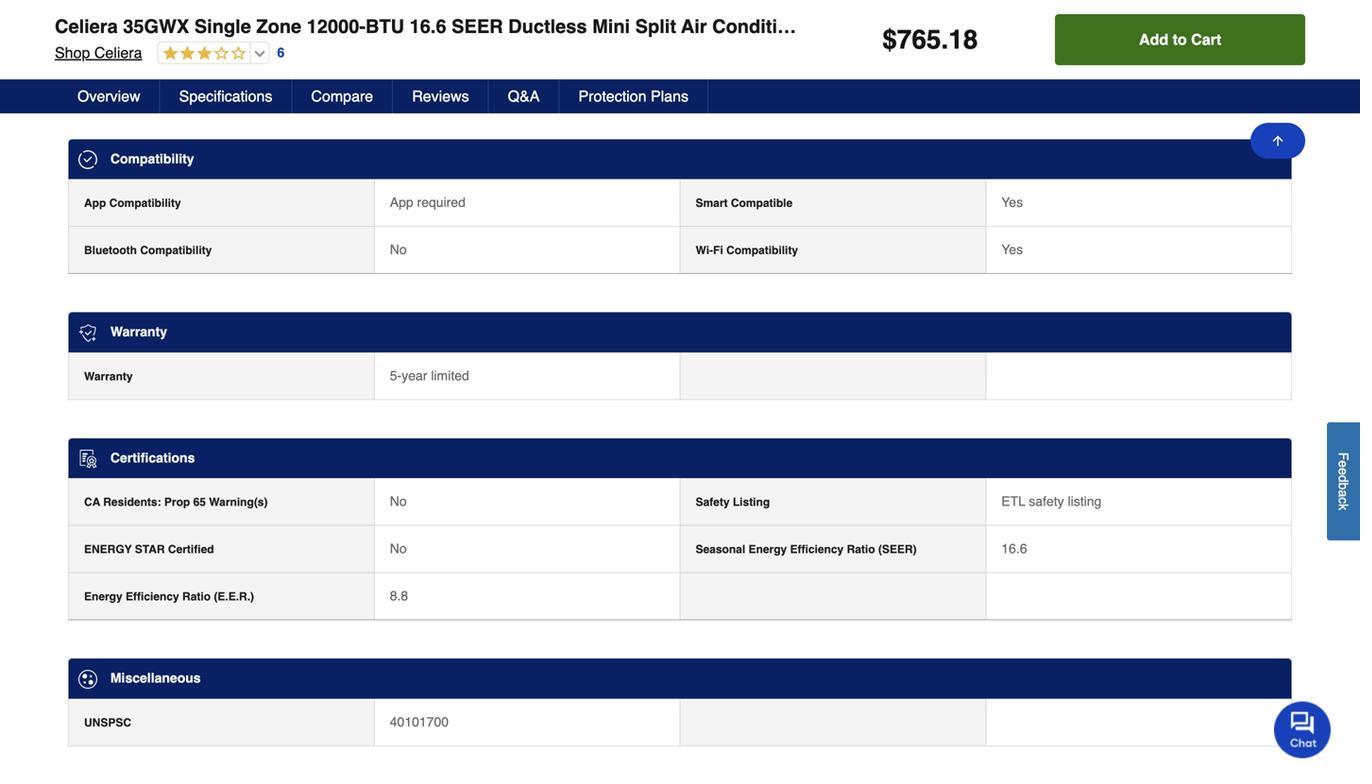 Task type: vqa. For each thing, say whether or not it's contained in the screenshot.
second drill from right
no



Task type: locate. For each thing, give the bounding box(es) containing it.
efficiency left (seer)
[[791, 543, 844, 556]]

1 vertical spatial 16.6
[[1002, 541, 1028, 556]]

1 horizontal spatial air
[[682, 16, 707, 37]]

smart
[[696, 197, 728, 210]]

with
[[927, 16, 965, 37], [734, 24, 756, 37], [734, 71, 756, 84]]

celiera 35gwx single zone 12000-btu 16.6 seer ductless mini split air conditioner and heater with 25-ft installation kit
[[55, 16, 1145, 37]]

ratio
[[847, 543, 876, 556], [182, 590, 211, 604]]

1 works from the top
[[696, 24, 730, 37]]

star
[[135, 543, 165, 556]]

d
[[1337, 475, 1352, 482]]

3.2 stars image
[[158, 45, 246, 63]]

overview button
[[59, 79, 160, 113]]

1 vertical spatial yes
[[1002, 195, 1024, 210]]

0 horizontal spatial efficiency
[[126, 590, 179, 604]]

compatibility
[[110, 151, 194, 166], [109, 197, 181, 210], [140, 244, 212, 257], [727, 244, 799, 257]]

listing
[[733, 496, 770, 509]]

compare
[[311, 87, 373, 105]]

safety listing
[[696, 496, 770, 509]]

1 vertical spatial works
[[696, 71, 730, 84]]

app
[[390, 195, 414, 210], [84, 197, 106, 210]]

35gwx
[[123, 16, 189, 37]]

energy
[[749, 543, 787, 556], [84, 590, 123, 604]]

1 vertical spatial ratio
[[182, 590, 211, 604]]

residents:
[[103, 496, 161, 509]]

works down works with ios
[[696, 71, 730, 84]]

0 vertical spatial works
[[696, 24, 730, 37]]

ios
[[759, 24, 779, 37]]

etl safety listing
[[1002, 494, 1102, 509]]

celiera up shop celiera
[[55, 16, 118, 37]]

0 vertical spatial celiera
[[55, 16, 118, 37]]

chat invite button image
[[1275, 701, 1333, 758]]

16.6 down etl
[[1002, 541, 1028, 556]]

directional
[[114, 71, 173, 84]]

ductless
[[509, 16, 587, 37]]

e up d
[[1337, 460, 1352, 468]]

$
[[883, 25, 898, 55]]

yes
[[390, 69, 412, 84], [1002, 195, 1024, 210], [1002, 242, 1024, 257]]

0 vertical spatial efficiency
[[791, 543, 844, 556]]

5-
[[390, 368, 402, 383]]

conditioner
[[713, 16, 819, 37]]

the
[[759, 71, 776, 84]]

google
[[780, 71, 819, 84]]

warranty down bluetooth compatibility
[[110, 324, 167, 339]]

fi
[[714, 244, 724, 257]]

no for 16.6
[[390, 541, 407, 556]]

no for etl safety listing
[[390, 494, 407, 509]]

ft
[[997, 16, 1010, 37]]

cart
[[1192, 31, 1222, 48]]

1 vertical spatial energy
[[84, 590, 123, 604]]

etl
[[1002, 494, 1026, 509]]

1 vertical spatial air
[[176, 71, 191, 84]]

1 horizontal spatial 16.6
[[1002, 541, 1028, 556]]

seasonal
[[696, 543, 746, 556]]

air
[[682, 16, 707, 37], [176, 71, 191, 84]]

protection
[[579, 87, 647, 105]]

app up bluetooth
[[84, 197, 106, 210]]

ratio left (e.e.r.)
[[182, 590, 211, 604]]

unspsc
[[84, 716, 131, 730]]

0 vertical spatial ratio
[[847, 543, 876, 556]]

app left required
[[390, 195, 414, 210]]

f
[[1337, 452, 1352, 460]]

2 works from the top
[[696, 71, 730, 84]]

wall
[[390, 22, 415, 37]]

app for app required
[[390, 195, 414, 210]]

no
[[1002, 69, 1019, 84], [390, 242, 407, 257], [390, 494, 407, 509], [390, 541, 407, 556]]

40101700
[[390, 714, 449, 730]]

with left the
[[734, 71, 756, 84]]

overview
[[77, 87, 141, 105]]

65
[[193, 496, 206, 509]]

25-
[[970, 16, 997, 37]]

works for wall
[[696, 24, 730, 37]]

16.6
[[410, 16, 447, 37], [1002, 541, 1028, 556]]

1 horizontal spatial efficiency
[[791, 543, 844, 556]]

0 horizontal spatial 16.6
[[410, 16, 447, 37]]

0 horizontal spatial air
[[176, 71, 191, 84]]

air right split
[[682, 16, 707, 37]]

warranty up certifications
[[84, 370, 133, 383]]

energy down energy
[[84, 590, 123, 604]]

warning(s)
[[209, 496, 268, 509]]

works left ios
[[696, 24, 730, 37]]

2 vertical spatial yes
[[1002, 242, 1024, 257]]

with left ios
[[734, 24, 756, 37]]

compatibility right fi
[[727, 244, 799, 257]]

1 horizontal spatial energy
[[749, 543, 787, 556]]

mounting
[[84, 24, 135, 37]]

celiera
[[55, 16, 118, 37], [94, 44, 142, 61]]

0 vertical spatial yes
[[390, 69, 412, 84]]

assistant
[[822, 71, 872, 84]]

energy star certified
[[84, 543, 214, 556]]

protection plans button
[[560, 79, 709, 113]]

efficiency down the star
[[126, 590, 179, 604]]

and
[[824, 16, 858, 37]]

a
[[1337, 490, 1352, 497]]

ratio left (seer)
[[847, 543, 876, 556]]

1 horizontal spatial app
[[390, 195, 414, 210]]

b
[[1337, 482, 1352, 490]]

$ 765 . 18
[[883, 25, 979, 55]]

smart compatible
[[696, 197, 793, 210]]

warranty
[[110, 324, 167, 339], [84, 370, 133, 383]]

add to cart button
[[1056, 14, 1306, 65]]

energy right seasonal
[[749, 543, 787, 556]]

12000-
[[307, 16, 366, 37]]

compatible
[[731, 197, 793, 210]]

e up the b at the right bottom of the page
[[1337, 468, 1352, 475]]

celiera down mounting
[[94, 44, 142, 61]]

shop
[[55, 44, 90, 61]]

air down the 3.2 stars image
[[176, 71, 191, 84]]

0 horizontal spatial app
[[84, 197, 106, 210]]

(seer)
[[879, 543, 917, 556]]

efficiency
[[791, 543, 844, 556], [126, 590, 179, 604]]

compatibility up app compatibility
[[110, 151, 194, 166]]

wi-fi compatibility
[[696, 244, 799, 257]]

765
[[898, 25, 942, 55]]

16.6 right btu
[[410, 16, 447, 37]]



Task type: describe. For each thing, give the bounding box(es) containing it.
shop celiera
[[55, 44, 142, 61]]

1 vertical spatial warranty
[[84, 370, 133, 383]]

add to cart
[[1140, 31, 1222, 48]]

works for yes
[[696, 71, 730, 84]]

0 vertical spatial air
[[682, 16, 707, 37]]

f e e d b a c k button
[[1328, 422, 1361, 540]]

5-year limited
[[390, 368, 469, 383]]

certifications
[[110, 450, 195, 465]]

location
[[138, 24, 186, 37]]

6
[[277, 45, 285, 60]]

single
[[195, 16, 251, 37]]

.
[[942, 25, 949, 55]]

limited
[[431, 368, 469, 383]]

with for wall
[[734, 24, 756, 37]]

prop
[[164, 496, 190, 509]]

compatibility down app compatibility
[[140, 244, 212, 257]]

listing
[[1068, 494, 1102, 509]]

reviews
[[412, 87, 469, 105]]

miscellaneous
[[110, 671, 201, 686]]

heater
[[863, 16, 922, 37]]

app compatibility
[[84, 197, 181, 210]]

18
[[949, 25, 979, 55]]

bluetooth
[[84, 244, 137, 257]]

control
[[195, 71, 235, 84]]

yes for no
[[1002, 242, 1024, 257]]

0 vertical spatial warranty
[[110, 324, 167, 339]]

2 e from the top
[[1337, 468, 1352, 475]]

to
[[1173, 31, 1188, 48]]

1 vertical spatial efficiency
[[126, 590, 179, 604]]

seer
[[452, 16, 503, 37]]

ca residents: prop 65 warning(s)
[[84, 496, 268, 509]]

plans
[[651, 87, 689, 105]]

zone
[[256, 16, 302, 37]]

safety
[[1029, 494, 1065, 509]]

seasonal energy efficiency ratio (seer)
[[696, 543, 917, 556]]

mounting location
[[84, 24, 186, 37]]

1 vertical spatial celiera
[[94, 44, 142, 61]]

multi-directional air control
[[84, 71, 235, 84]]

q&a
[[508, 87, 540, 105]]

works with the google assistant
[[696, 71, 872, 84]]

energy efficiency ratio (e.e.r.)
[[84, 590, 254, 604]]

ca
[[84, 496, 100, 509]]

compatibility up bluetooth compatibility
[[109, 197, 181, 210]]

with left 25-
[[927, 16, 965, 37]]

mini
[[593, 16, 630, 37]]

0 horizontal spatial energy
[[84, 590, 123, 604]]

bluetooth compatibility
[[84, 244, 212, 257]]

c
[[1337, 497, 1352, 504]]

no for yes
[[390, 242, 407, 257]]

certified
[[168, 543, 214, 556]]

q&a button
[[489, 79, 560, 113]]

1 horizontal spatial ratio
[[847, 543, 876, 556]]

btu
[[366, 16, 405, 37]]

compare button
[[292, 79, 393, 113]]

app for app compatibility
[[84, 197, 106, 210]]

0 vertical spatial 16.6
[[410, 16, 447, 37]]

works with ios
[[696, 24, 779, 37]]

add
[[1140, 31, 1169, 48]]

required
[[417, 195, 466, 210]]

multi-
[[84, 71, 114, 84]]

protection plans
[[579, 87, 689, 105]]

energy
[[84, 543, 132, 556]]

with for yes
[[734, 71, 756, 84]]

app required
[[390, 195, 466, 210]]

safety
[[696, 496, 730, 509]]

yes for app required
[[1002, 195, 1024, 210]]

wi-
[[696, 244, 714, 257]]

1 e from the top
[[1337, 460, 1352, 468]]

reviews button
[[393, 79, 489, 113]]

specifications
[[179, 87, 273, 105]]

0 horizontal spatial ratio
[[182, 590, 211, 604]]

(e.e.r.)
[[214, 590, 254, 604]]

0 vertical spatial energy
[[749, 543, 787, 556]]

f e e d b a c k
[[1337, 452, 1352, 510]]

installation
[[1015, 16, 1115, 37]]

kit
[[1120, 16, 1145, 37]]

k
[[1337, 504, 1352, 510]]

8.8
[[390, 589, 408, 604]]

specifications button
[[160, 79, 292, 113]]

arrow up image
[[1271, 133, 1286, 148]]

split
[[636, 16, 677, 37]]



